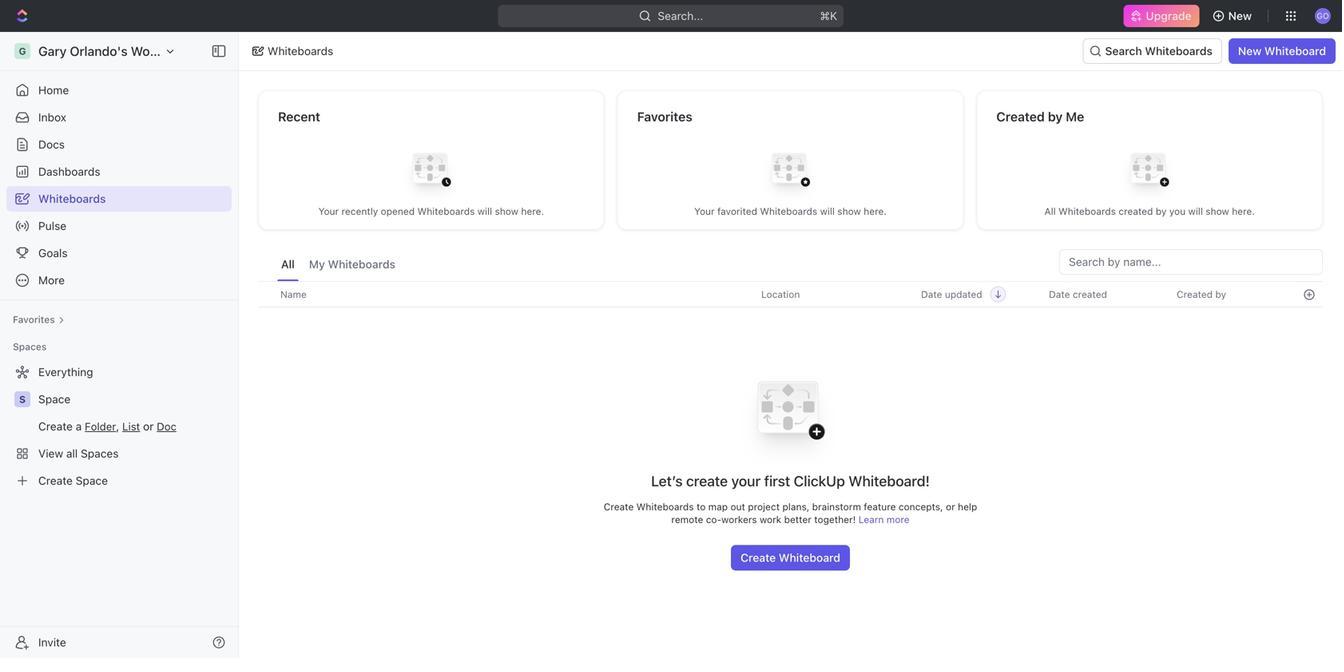 Task type: locate. For each thing, give the bounding box(es) containing it.
0 vertical spatial favorites
[[637, 109, 693, 124]]

Search by name... text field
[[1069, 250, 1314, 274]]

create
[[686, 473, 728, 490]]

date for date created
[[1049, 289, 1070, 300]]

pulse
[[38, 219, 66, 233]]

tree containing everything
[[6, 360, 232, 494]]

gary orlando's workspace
[[38, 44, 197, 59]]

1 vertical spatial created
[[1177, 289, 1213, 300]]

1 vertical spatial new
[[1238, 44, 1262, 58]]

whiteboards
[[268, 44, 333, 58], [1145, 44, 1213, 58], [38, 192, 106, 205], [418, 206, 475, 217], [760, 206, 818, 217], [1059, 206, 1116, 217], [328, 258, 396, 271], [637, 502, 694, 513]]

1 horizontal spatial favorites
[[637, 109, 693, 124]]

1 vertical spatial whiteboard
[[779, 552, 841, 565]]

will
[[478, 206, 492, 217], [820, 206, 835, 217], [1189, 206, 1203, 217]]

no recent whiteboards image
[[399, 141, 463, 205]]

favorites
[[637, 109, 693, 124], [13, 314, 55, 325]]

1 horizontal spatial spaces
[[81, 447, 119, 460]]

0 vertical spatial by
[[1048, 109, 1063, 124]]

0 horizontal spatial created
[[1073, 289, 1108, 300]]

workspace
[[131, 44, 197, 59]]

2 horizontal spatial show
[[1206, 206, 1230, 217]]

favorites inside button
[[13, 314, 55, 325]]

my whiteboards button
[[305, 249, 400, 281]]

spaces down folder
[[81, 447, 119, 460]]

create whiteboard
[[741, 552, 841, 565]]

0 horizontal spatial by
[[1048, 109, 1063, 124]]

0 vertical spatial created
[[1119, 206, 1153, 217]]

together!
[[814, 514, 856, 526]]

all inside "button"
[[281, 258, 295, 271]]

by inside the let's create your first clickup whiteboard! table
[[1216, 289, 1227, 300]]

space
[[38, 393, 71, 406], [76, 474, 108, 487]]

1 horizontal spatial whiteboard
[[1265, 44, 1327, 58]]

inbox
[[38, 111, 66, 124]]

0 vertical spatial spaces
[[13, 341, 47, 352]]

1 horizontal spatial all
[[1045, 206, 1056, 217]]

your for recent
[[319, 206, 339, 217]]

whiteboard for new whiteboard
[[1265, 44, 1327, 58]]

0 horizontal spatial created
[[997, 109, 1045, 124]]

created for created by me
[[997, 109, 1045, 124]]

new for new whiteboard
[[1238, 44, 1262, 58]]

2 horizontal spatial here.
[[1232, 206, 1255, 217]]

gary orlando's workspace, , element
[[14, 43, 30, 59]]

created down search by name... text box
[[1177, 289, 1213, 300]]

your recently opened whiteboards will show here.
[[319, 206, 544, 217]]

or
[[143, 420, 154, 433], [946, 502, 955, 513]]

0 horizontal spatial will
[[478, 206, 492, 217]]

learn
[[859, 514, 884, 526]]

0 vertical spatial space
[[38, 393, 71, 406]]

1 horizontal spatial by
[[1156, 206, 1167, 217]]

1 horizontal spatial will
[[820, 206, 835, 217]]

0 horizontal spatial here.
[[521, 206, 544, 217]]

s
[[19, 394, 26, 405]]

0 horizontal spatial all
[[281, 258, 295, 271]]

space down view all spaces
[[76, 474, 108, 487]]

1 vertical spatial or
[[946, 502, 955, 513]]

your
[[319, 206, 339, 217], [695, 206, 715, 217]]

2 date from the left
[[1049, 289, 1070, 300]]

more
[[38, 274, 65, 287]]

your favorited whiteboards will show here.
[[695, 206, 887, 217]]

0 vertical spatial new
[[1229, 9, 1252, 22]]

tree
[[6, 360, 232, 494]]

3 will from the left
[[1189, 206, 1203, 217]]

created left me on the right top
[[997, 109, 1045, 124]]

goals
[[38, 247, 68, 260]]

1 vertical spatial created
[[1073, 289, 1108, 300]]

new whiteboard
[[1238, 44, 1327, 58]]

1 vertical spatial favorites
[[13, 314, 55, 325]]

space inside "link"
[[38, 393, 71, 406]]

2 will from the left
[[820, 206, 835, 217]]

me
[[1066, 109, 1085, 124]]

favorited
[[718, 206, 758, 217]]

1 horizontal spatial here.
[[864, 206, 887, 217]]

create whiteboard button
[[731, 546, 850, 571]]

let's create your first clickup whiteboard! table
[[258, 281, 1323, 571]]

created
[[997, 109, 1045, 124], [1177, 289, 1213, 300]]

or inside tree
[[143, 420, 154, 433]]

by
[[1048, 109, 1063, 124], [1156, 206, 1167, 217], [1216, 289, 1227, 300]]

row containing name
[[258, 281, 1323, 308]]

1 horizontal spatial created
[[1177, 289, 1213, 300]]

search...
[[658, 9, 704, 22]]

whiteboard down better
[[779, 552, 841, 565]]

or left help
[[946, 502, 955, 513]]

by for created by
[[1216, 289, 1227, 300]]

let's create your first clickup whiteboard!
[[651, 473, 930, 490]]

0 vertical spatial created
[[997, 109, 1045, 124]]

1 horizontal spatial created
[[1119, 206, 1153, 217]]

row
[[258, 281, 1323, 308]]

0 horizontal spatial favorites
[[13, 314, 55, 325]]

0 horizontal spatial your
[[319, 206, 339, 217]]

create inside 'create whiteboards to map out project plans, brainstorm feature concepts, or help remote co-workers work better together!'
[[604, 502, 634, 513]]

1 horizontal spatial or
[[946, 502, 955, 513]]

by left you
[[1156, 206, 1167, 217]]

new down new button at the right top
[[1238, 44, 1262, 58]]

created inside the let's create your first clickup whiteboard! table
[[1177, 289, 1213, 300]]

1 date from the left
[[921, 289, 943, 300]]

space down everything on the bottom of page
[[38, 393, 71, 406]]

2 horizontal spatial will
[[1189, 206, 1203, 217]]

doc
[[157, 420, 177, 433]]

1 your from the left
[[319, 206, 339, 217]]

2 your from the left
[[695, 206, 715, 217]]

your left 'recently'
[[319, 206, 339, 217]]

recently
[[342, 206, 378, 217]]

0 horizontal spatial or
[[143, 420, 154, 433]]

here.
[[521, 206, 544, 217], [864, 206, 887, 217], [1232, 206, 1255, 217]]

new up 'new whiteboard'
[[1229, 9, 1252, 22]]

g
[[19, 46, 26, 57]]

create inside button
[[741, 552, 776, 565]]

1 show from the left
[[495, 206, 519, 217]]

spaces
[[13, 341, 47, 352], [81, 447, 119, 460]]

by left me on the right top
[[1048, 109, 1063, 124]]

whiteboard down go dropdown button
[[1265, 44, 1327, 58]]

tab list
[[277, 249, 400, 281]]

new for new
[[1229, 9, 1252, 22]]

1 vertical spatial all
[[281, 258, 295, 271]]

feature
[[864, 502, 896, 513]]

created inside button
[[1073, 289, 1108, 300]]

created by
[[1177, 289, 1227, 300]]

everything link
[[6, 360, 229, 385]]

whiteboard inside row
[[779, 552, 841, 565]]

no data image
[[740, 360, 841, 472]]

create space
[[38, 474, 108, 487]]

help
[[958, 502, 978, 513]]

sidebar navigation
[[0, 32, 242, 658]]

2 show from the left
[[838, 206, 861, 217]]

search whiteboards
[[1106, 44, 1213, 58]]

0 horizontal spatial date
[[921, 289, 943, 300]]

1 vertical spatial by
[[1156, 206, 1167, 217]]

spaces down favorites button
[[13, 341, 47, 352]]

2 vertical spatial by
[[1216, 289, 1227, 300]]

,
[[116, 420, 119, 433]]

space link
[[38, 387, 229, 412]]

your left favorited
[[695, 206, 715, 217]]

1 vertical spatial spaces
[[81, 447, 119, 460]]

create for create whiteboard
[[741, 552, 776, 565]]

inbox link
[[6, 105, 232, 130]]

create space link
[[6, 468, 229, 494]]

1 horizontal spatial space
[[76, 474, 108, 487]]

1 horizontal spatial show
[[838, 206, 861, 217]]

1 horizontal spatial date
[[1049, 289, 1070, 300]]

2 horizontal spatial by
[[1216, 289, 1227, 300]]

0 horizontal spatial show
[[495, 206, 519, 217]]

0 horizontal spatial space
[[38, 393, 71, 406]]

whiteboard
[[1265, 44, 1327, 58], [779, 552, 841, 565]]

view
[[38, 447, 63, 460]]

by down search by name... text box
[[1216, 289, 1227, 300]]

create for create a folder , list or doc
[[38, 420, 73, 433]]

0 vertical spatial or
[[143, 420, 154, 433]]

1 horizontal spatial your
[[695, 206, 715, 217]]

new whiteboard button
[[1229, 38, 1336, 64]]

create
[[38, 420, 73, 433], [38, 474, 73, 487], [604, 502, 634, 513], [741, 552, 776, 565]]

0 horizontal spatial whiteboard
[[779, 552, 841, 565]]

new
[[1229, 9, 1252, 22], [1238, 44, 1262, 58]]

or right list
[[143, 420, 154, 433]]

whiteboards link
[[6, 186, 232, 212]]

0 vertical spatial whiteboard
[[1265, 44, 1327, 58]]

created for created by
[[1177, 289, 1213, 300]]

workers
[[722, 514, 757, 526]]

1 here. from the left
[[521, 206, 544, 217]]

pulse link
[[6, 213, 232, 239]]

0 vertical spatial all
[[1045, 206, 1056, 217]]



Task type: describe. For each thing, give the bounding box(es) containing it.
doc button
[[157, 420, 177, 433]]

go
[[1317, 11, 1330, 20]]

everything
[[38, 366, 93, 379]]

clickup
[[794, 473, 845, 490]]

your for favorites
[[695, 206, 715, 217]]

whiteboard!
[[849, 473, 930, 490]]

remote
[[672, 514, 703, 526]]

dashboards
[[38, 165, 100, 178]]

folder button
[[85, 420, 116, 433]]

1 will from the left
[[478, 206, 492, 217]]

map
[[709, 502, 728, 513]]

folder
[[85, 420, 116, 433]]

a
[[76, 420, 82, 433]]

let's create your first clickup whiteboard! row
[[258, 360, 1323, 571]]

no favorited whiteboards image
[[759, 141, 823, 205]]

⌘k
[[820, 9, 838, 22]]

by for created by me
[[1048, 109, 1063, 124]]

concepts,
[[899, 502, 943, 513]]

tab list containing all
[[277, 249, 400, 281]]

create a folder , list or doc
[[38, 420, 177, 433]]

date created button
[[1040, 282, 1117, 307]]

my
[[309, 258, 325, 271]]

first
[[764, 473, 790, 490]]

view all spaces
[[38, 447, 119, 460]]

docs link
[[6, 132, 232, 157]]

opened
[[381, 206, 415, 217]]

name
[[280, 289, 307, 300]]

or inside 'create whiteboards to map out project plans, brainstorm feature concepts, or help remote co-workers work better together!'
[[946, 502, 955, 513]]

upgrade link
[[1124, 5, 1200, 27]]

location
[[762, 289, 800, 300]]

invite
[[38, 636, 66, 649]]

whiteboard for create whiteboard
[[779, 552, 841, 565]]

favorites button
[[6, 310, 71, 329]]

create whiteboards to map out project plans, brainstorm feature concepts, or help remote co-workers work better together!
[[604, 502, 978, 526]]

date updated button
[[912, 282, 1007, 307]]

spaces inside tree
[[81, 447, 119, 460]]

you
[[1170, 206, 1186, 217]]

upgrade
[[1146, 9, 1192, 22]]

project
[[748, 502, 780, 513]]

let's
[[651, 473, 683, 490]]

home
[[38, 84, 69, 97]]

goals link
[[6, 241, 232, 266]]

go button
[[1311, 3, 1336, 29]]

all whiteboards created by you will show here.
[[1045, 206, 1255, 217]]

space, , element
[[14, 392, 30, 408]]

all
[[66, 447, 78, 460]]

date for date updated
[[921, 289, 943, 300]]

whiteboards inside sidebar navigation
[[38, 192, 106, 205]]

brainstorm
[[812, 502, 861, 513]]

more
[[887, 514, 910, 526]]

learn more link
[[859, 514, 910, 526]]

to
[[697, 502, 706, 513]]

home link
[[6, 78, 232, 103]]

docs
[[38, 138, 65, 151]]

all for all whiteboards created by you will show here.
[[1045, 206, 1056, 217]]

plans,
[[783, 502, 810, 513]]

created by me
[[997, 109, 1085, 124]]

search whiteboards button
[[1083, 38, 1223, 64]]

3 here. from the left
[[1232, 206, 1255, 217]]

recent
[[278, 109, 320, 124]]

better
[[784, 514, 812, 526]]

0 horizontal spatial spaces
[[13, 341, 47, 352]]

date updated
[[921, 289, 983, 300]]

all button
[[277, 249, 299, 281]]

create for create whiteboards to map out project plans, brainstorm feature concepts, or help remote co-workers work better together!
[[604, 502, 634, 513]]

list button
[[122, 420, 140, 433]]

gary
[[38, 44, 67, 59]]

out
[[731, 502, 745, 513]]

my whiteboards
[[309, 258, 396, 271]]

dashboards link
[[6, 159, 232, 185]]

your
[[732, 473, 761, 490]]

new button
[[1206, 3, 1262, 29]]

list
[[122, 420, 140, 433]]

view all spaces link
[[6, 441, 229, 467]]

3 show from the left
[[1206, 206, 1230, 217]]

1 vertical spatial space
[[76, 474, 108, 487]]

create for create space
[[38, 474, 73, 487]]

tree inside sidebar navigation
[[6, 360, 232, 494]]

no created by me whiteboards image
[[1118, 141, 1182, 205]]

more button
[[6, 268, 232, 293]]

2 here. from the left
[[864, 206, 887, 217]]

search
[[1106, 44, 1142, 58]]

learn more
[[859, 514, 910, 526]]

all for all
[[281, 258, 295, 271]]

co-
[[706, 514, 722, 526]]

work
[[760, 514, 782, 526]]

whiteboards inside 'create whiteboards to map out project plans, brainstorm feature concepts, or help remote co-workers work better together!'
[[637, 502, 694, 513]]

date created
[[1049, 289, 1108, 300]]

orlando's
[[70, 44, 128, 59]]

updated
[[945, 289, 983, 300]]



Task type: vqa. For each thing, say whether or not it's contained in the screenshot.
leftmost user group image
no



